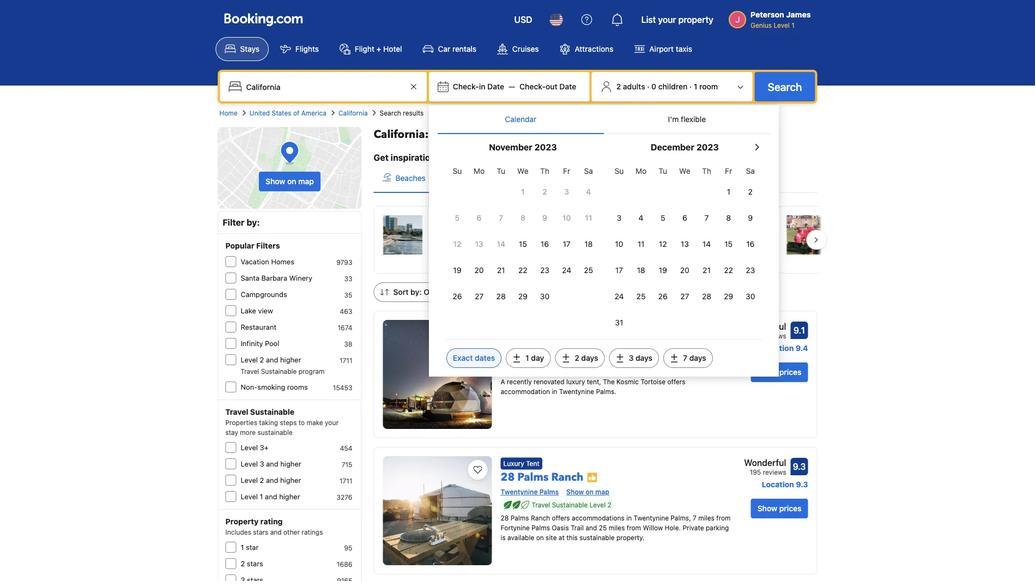 Task type: locate. For each thing, give the bounding box(es) containing it.
monterey
[[631, 217, 671, 227]]

29 for 29 december 2023 option
[[724, 292, 733, 301]]

4
[[586, 187, 591, 196], [639, 213, 644, 222]]

wonderful up 92 at the right
[[744, 321, 786, 332]]

1 mo from the left
[[474, 167, 485, 176]]

reviews
[[763, 332, 786, 340], [763, 468, 786, 476]]

calendar button
[[438, 105, 604, 134]]

30 inside option
[[746, 292, 755, 301]]

1 vertical spatial wonderful
[[744, 458, 786, 468]]

0 horizontal spatial days
[[581, 354, 598, 363]]

3276
[[337, 493, 352, 501]]

by:
[[247, 217, 260, 228], [411, 288, 422, 297]]

9 November 2023 checkbox
[[534, 206, 556, 230]]

1 tu from the left
[[497, 167, 505, 176]]

2 twentynine palms from the top
[[501, 488, 559, 496]]

main content
[[365, 127, 973, 581]]

12 inside 12 november 2023 checkbox
[[453, 240, 461, 249]]

travel sustainable level 2 for 28 palms ranch
[[532, 501, 612, 509]]

1 22 from the left
[[518, 266, 527, 275]]

available
[[508, 534, 534, 542]]

2 19 from the left
[[659, 266, 667, 275]]

1 horizontal spatial 24
[[615, 292, 624, 301]]

1 th from the left
[[540, 167, 549, 176]]

4 right 3 november 2023 option at the top right of the page
[[586, 187, 591, 196]]

wonderful for the kosmic tortoise
[[744, 321, 786, 332]]

0 vertical spatial by:
[[247, 217, 260, 228]]

we
[[517, 167, 529, 176], [679, 167, 690, 176]]

2 November 2023 checkbox
[[534, 180, 556, 204]]

28 inside option
[[496, 292, 506, 301]]

0 vertical spatial stars
[[253, 528, 268, 536]]

2 show prices from the top
[[758, 504, 802, 513]]

0 vertical spatial 1711
[[340, 357, 352, 364]]

1 show prices button from the top
[[751, 363, 808, 382]]

offers inside 28 palms ranch offers accommodations in twentynine palms, 7 miles from fortynine palms oasis trail and 25 miles from willow hole. private parking is available on site at this sustainable property.
[[552, 514, 570, 522]]

show prices button for the kosmic tortoise
[[751, 363, 808, 382]]

16 inside 'checkbox'
[[541, 240, 549, 249]]

program
[[299, 367, 325, 375]]

0 horizontal spatial 15
[[519, 240, 527, 249]]

2 days from the left
[[636, 354, 653, 363]]

3 inside option
[[564, 187, 569, 196]]

pool
[[265, 339, 279, 348]]

1 vertical spatial by:
[[411, 288, 422, 297]]

monterey relax in nature • beaches • family- friendly
[[631, 217, 754, 249]]

24 inside option
[[562, 266, 571, 275]]

1 vertical spatial from
[[627, 524, 641, 532]]

18 left the '19' option
[[637, 266, 645, 275]]

travel down luxury tent 28 palms ranch
[[532, 501, 550, 509]]

9 left the '10' option
[[542, 213, 547, 222]]

11
[[585, 213, 592, 222], [638, 240, 645, 249]]

25
[[584, 266, 593, 275], [637, 292, 646, 301], [599, 524, 607, 532]]

sustainable inside travel sustainable properties taking steps to make your stay more sustainable
[[250, 407, 294, 416]]

13 right 12 november 2023 checkbox
[[475, 240, 483, 249]]

th for november 2023
[[540, 167, 549, 176]]

level up 'accommodations'
[[590, 501, 606, 509]]

relax
[[456, 174, 475, 183], [631, 229, 650, 238]]

15
[[519, 240, 527, 249], [725, 240, 733, 249]]

0 vertical spatial the
[[501, 333, 520, 348]]

show for show prices 'dropdown button' associated with 28 palms ranch
[[758, 504, 777, 513]]

family- inside 'family-friendly' button
[[686, 174, 711, 183]]

search inside button
[[768, 80, 802, 93]]

san
[[431, 217, 447, 227]]

2 down romantic
[[543, 187, 547, 196]]

2 up the luxury
[[575, 354, 579, 363]]

2 20 from the left
[[680, 266, 689, 275]]

nature
[[485, 174, 508, 183], [660, 229, 683, 238]]

sort by: our top picks
[[393, 288, 473, 297]]

car
[[438, 44, 450, 53]]

2023 up 'family-friendly' button
[[697, 142, 719, 152]]

we for december
[[679, 167, 690, 176]]

twentynine up recently
[[501, 352, 538, 360]]

15 right 14 november 2023 'option'
[[519, 240, 527, 249]]

palms up site
[[532, 524, 550, 532]]

27 for 27 checkbox
[[680, 292, 689, 301]]

1 30 from the left
[[540, 292, 550, 301]]

2 reviews from the top
[[763, 468, 786, 476]]

8 right 7 december 2023 option
[[726, 213, 731, 222]]

0 horizontal spatial 16
[[541, 240, 549, 249]]

1 horizontal spatial friendly
[[711, 174, 738, 183]]

0 horizontal spatial beaches
[[395, 174, 426, 183]]

1 19 from the left
[[453, 266, 461, 275]]

18 for 18 november 2023 option
[[584, 240, 593, 249]]

twentynine palms down 'the kosmic tortoise'
[[501, 352, 559, 360]]

0 horizontal spatial 9
[[542, 213, 547, 222]]

1 we from the left
[[517, 167, 529, 176]]

13
[[475, 240, 483, 249], [681, 240, 689, 249]]

1 level 2 and higher from the top
[[241, 356, 301, 364]]

0 horizontal spatial 19
[[453, 266, 461, 275]]

1 horizontal spatial tortoise
[[641, 378, 666, 386]]

palms down 'the kosmic tortoise'
[[539, 352, 559, 360]]

booking.com image
[[224, 13, 303, 26]]

1 horizontal spatial your
[[452, 152, 471, 163]]

stars down star
[[247, 560, 263, 568]]

1 horizontal spatial 9
[[748, 213, 753, 222]]

27 inside checkbox
[[680, 292, 689, 301]]

1 23 from the left
[[540, 266, 549, 275]]

main content containing california: 20,933 properties found
[[365, 127, 973, 581]]

palms down tent
[[518, 470, 549, 485]]

19 left 20 december 2023 checkbox
[[659, 266, 667, 275]]

29 for the 29 option
[[518, 292, 528, 301]]

search results updated. california: 20,933 properties found. element
[[374, 127, 817, 142]]

list your property
[[641, 14, 714, 25]]

twentynine up willow
[[634, 514, 669, 522]]

search
[[768, 80, 802, 93], [380, 109, 401, 117]]

2023
[[535, 142, 557, 152], [697, 142, 719, 152]]

11 December 2023 checkbox
[[630, 232, 652, 256]]

1 12 from the left
[[453, 240, 461, 249]]

and
[[266, 356, 278, 364], [266, 460, 278, 468], [266, 476, 278, 484], [265, 493, 277, 501], [586, 524, 597, 532], [270, 528, 282, 536]]

days for 3 days
[[636, 354, 653, 363]]

wonderful element up location 9.4 at the bottom right
[[744, 320, 786, 333]]

14 right 13 december 2023 option
[[703, 240, 711, 249]]

1 vertical spatial sustainable
[[580, 534, 615, 542]]

2 wonderful element from the top
[[744, 456, 786, 469]]

3 days from the left
[[689, 354, 706, 363]]

1 horizontal spatial 14
[[703, 240, 711, 249]]

1403 properties
[[431, 245, 480, 252]]

tu for december
[[659, 167, 667, 176]]

30 right the 29 option
[[540, 292, 550, 301]]

miles up parking
[[698, 514, 715, 522]]

results
[[403, 109, 424, 117]]

1 horizontal spatial 2023
[[697, 142, 719, 152]]

on inside 28 palms ranch offers accommodations in twentynine palms, 7 miles from fortynine palms oasis trail and 25 miles from willow hole. private parking is available on site at this sustainable property.
[[536, 534, 544, 542]]

1 vertical spatial level 2 and higher
[[241, 476, 301, 484]]

2 9 from the left
[[748, 213, 753, 222]]

0 vertical spatial show prices button
[[751, 363, 808, 382]]

show prices for the kosmic tortoise
[[758, 368, 802, 377]]

twentynine palms
[[501, 352, 559, 360], [501, 488, 559, 496]]

12 inside 12 checkbox
[[659, 240, 667, 249]]

of
[[293, 109, 299, 117]]

3 inside checkbox
[[617, 213, 622, 222]]

sustainable inside 28 palms ranch offers accommodations in twentynine palms, 7 miles from fortynine palms oasis trail and 25 miles from willow hole. private parking is available on site at this sustainable property.
[[580, 534, 615, 542]]

in down next
[[477, 174, 483, 183]]

1 horizontal spatial 6
[[682, 213, 687, 222]]

6 inside option
[[682, 213, 687, 222]]

region containing san diego
[[365, 202, 973, 278]]

travel sustainable level 2 for the kosmic tortoise
[[532, 365, 612, 373]]

13 inside option
[[681, 240, 689, 249]]

region
[[365, 202, 973, 278]]

12 right 1403
[[453, 240, 461, 249]]

1 reviews from the top
[[763, 332, 786, 340]]

2 26 from the left
[[658, 292, 668, 301]]

1 16 from the left
[[541, 240, 549, 249]]

scored 9.1 element
[[791, 322, 808, 339]]

in up property.
[[626, 514, 632, 522]]

fr up 1 "checkbox"
[[725, 167, 732, 176]]

1
[[792, 21, 795, 29], [694, 82, 697, 91], [521, 187, 525, 196], [727, 187, 730, 196], [526, 354, 529, 363], [260, 493, 263, 501], [241, 543, 244, 551]]

21 for 21 november 2023 checkbox
[[497, 266, 505, 275]]

2 location from the top
[[762, 480, 794, 489]]

2 show prices button from the top
[[751, 499, 808, 518]]

hole.
[[665, 524, 681, 532]]

0 vertical spatial family-
[[686, 174, 711, 183]]

and down 'accommodations'
[[586, 524, 597, 532]]

2 mo from the left
[[636, 167, 647, 176]]

0 horizontal spatial th
[[540, 167, 549, 176]]

5 inside 5 november 2023 checkbox
[[455, 213, 460, 222]]

1 vertical spatial miles
[[609, 524, 625, 532]]

25 inside option
[[584, 266, 593, 275]]

· right children
[[690, 82, 692, 91]]

1 inside 1 november 2023 option
[[521, 187, 525, 196]]

and inside property rating includes stars and other ratings
[[270, 528, 282, 536]]

0 horizontal spatial the
[[501, 333, 520, 348]]

15 inside checkbox
[[519, 240, 527, 249]]

twentynine palms for 28 palms ranch
[[501, 488, 559, 496]]

2 15 from the left
[[725, 240, 733, 249]]

1 vertical spatial relax
[[631, 229, 650, 238]]

21 inside 21 november 2023 checkbox
[[497, 266, 505, 275]]

24 for 24 option
[[562, 266, 571, 275]]

days for 2 days
[[581, 354, 598, 363]]

0 horizontal spatial friendly
[[631, 240, 657, 249]]

14 for 14 december 2023 option at the right of the page
[[703, 240, 711, 249]]

6 December 2023 checkbox
[[674, 206, 696, 230]]

1 vertical spatial prices
[[779, 504, 802, 513]]

2 12 from the left
[[659, 240, 667, 249]]

beaches inside button
[[395, 174, 426, 183]]

2 27 from the left
[[680, 292, 689, 301]]

your inside main content
[[452, 152, 471, 163]]

twentynine palms down luxury tent 28 palms ranch
[[501, 488, 559, 496]]

4 inside option
[[639, 213, 644, 222]]

30 inside option
[[540, 292, 550, 301]]

1 left 2 november 2023 option
[[521, 187, 525, 196]]

0 horizontal spatial by:
[[247, 217, 260, 228]]

11 right the '10' option
[[585, 213, 592, 222]]

list
[[641, 14, 656, 25]]

2 sa from the left
[[746, 167, 755, 176]]

renovated
[[534, 378, 565, 386]]

properties up 19 november 2023 option at the top left
[[448, 245, 480, 252]]

1 location from the top
[[762, 344, 794, 353]]

ranch up site
[[531, 514, 550, 522]]

0 vertical spatial reviews
[[763, 332, 786, 340]]

7 December 2023 checkbox
[[696, 206, 718, 230]]

1 5 from the left
[[455, 213, 460, 222]]

1 days from the left
[[581, 354, 598, 363]]

sa for november 2023
[[584, 167, 593, 176]]

tortoise up 2 days
[[563, 333, 606, 348]]

0 horizontal spatial family-
[[686, 174, 711, 183]]

show prices button down location 9.3 on the bottom
[[751, 499, 808, 518]]

sustainable inside travel sustainable properties taking steps to make your stay more sustainable
[[258, 428, 293, 436]]

8 inside 'checkbox'
[[726, 213, 731, 222]]

palms down luxury tent 28 palms ranch
[[539, 488, 559, 496]]

1 horizontal spatial 13
[[681, 240, 689, 249]]

22 for "22" option
[[518, 266, 527, 275]]

23 inside checkbox
[[746, 266, 755, 275]]

0 vertical spatial ranch
[[551, 470, 584, 485]]

1 9 from the left
[[542, 213, 547, 222]]

5 for "5 december 2023" option
[[661, 213, 665, 222]]

26 inside 26 december 2023 option
[[658, 292, 668, 301]]

location down wonderful 92 reviews
[[762, 344, 794, 353]]

6 for 6 checkbox
[[477, 213, 482, 222]]

in inside button
[[477, 174, 483, 183]]

8 inside option
[[521, 213, 525, 222]]

2 22 from the left
[[724, 266, 733, 275]]

17 inside option
[[615, 266, 623, 275]]

scored 9.3 element
[[791, 458, 808, 475]]

1 6 from the left
[[477, 213, 482, 222]]

day
[[531, 354, 544, 363]]

1 sa from the left
[[584, 167, 593, 176]]

for
[[438, 152, 450, 163]]

1 horizontal spatial ·
[[690, 82, 692, 91]]

1 horizontal spatial 26
[[658, 292, 668, 301]]

grid
[[446, 160, 600, 309], [608, 160, 761, 335]]

travel sustainable level 2 up trail
[[532, 501, 612, 509]]

1 vertical spatial ranch
[[531, 514, 550, 522]]

rentals
[[452, 44, 476, 53]]

9 inside checkbox
[[748, 213, 753, 222]]

19 down 1403 properties
[[453, 266, 461, 275]]

2 wonderful from the top
[[744, 458, 786, 468]]

1 vertical spatial nature
[[660, 229, 683, 238]]

27 for 27 november 2023 'checkbox'
[[475, 292, 484, 301]]

wonderful element for the kosmic tortoise
[[744, 320, 786, 333]]

offers up oasis at the bottom right of page
[[552, 514, 570, 522]]

1 travel sustainable level 2 from the top
[[532, 365, 612, 373]]

offers down 7 days
[[667, 378, 686, 386]]

from up parking
[[716, 514, 731, 522]]

2 inside button
[[616, 82, 621, 91]]

0 horizontal spatial 11
[[585, 213, 592, 222]]

tent,
[[587, 378, 601, 386]]

2 tu from the left
[[659, 167, 667, 176]]

0 horizontal spatial 25
[[584, 266, 593, 275]]

friendly down "monterey"
[[631, 240, 657, 249]]

1 horizontal spatial 11
[[638, 240, 645, 249]]

found
[[530, 127, 562, 142]]

0 vertical spatial 11
[[585, 213, 592, 222]]

1 15 from the left
[[519, 240, 527, 249]]

1 fr from the left
[[563, 167, 570, 176]]

1 horizontal spatial beaches
[[690, 229, 720, 238]]

5 right san
[[455, 213, 460, 222]]

0 vertical spatial sustainable
[[258, 428, 293, 436]]

14 inside 'option'
[[497, 240, 505, 249]]

23 inside 'option'
[[540, 266, 549, 275]]

wonderful element
[[744, 320, 786, 333], [744, 456, 786, 469]]

0 horizontal spatial su
[[453, 167, 462, 176]]

25 right the "24" option
[[637, 292, 646, 301]]

16
[[541, 240, 549, 249], [746, 240, 755, 249]]

show for the kosmic tortoise's show prices 'dropdown button'
[[758, 368, 777, 377]]

1 prices from the top
[[779, 368, 802, 377]]

1 horizontal spatial 5
[[661, 213, 665, 222]]

21 December 2023 checkbox
[[696, 258, 718, 282]]

0 horizontal spatial 29
[[518, 292, 528, 301]]

31 December 2023 checkbox
[[608, 311, 630, 335]]

1 horizontal spatial tu
[[659, 167, 667, 176]]

1 horizontal spatial 12
[[659, 240, 667, 249]]

family- inside monterey relax in nature • beaches • family- friendly
[[728, 229, 754, 238]]

22 December 2023 checkbox
[[718, 258, 740, 282]]

2 December 2023 checkbox
[[740, 180, 761, 204]]

non-
[[241, 383, 257, 391]]

26 for 26 november 2023 option
[[453, 292, 462, 301]]

28 palms ranch image
[[383, 456, 492, 565]]

offers
[[667, 378, 686, 386], [552, 514, 570, 522]]

0 horizontal spatial your
[[325, 419, 339, 426]]

1 horizontal spatial 18
[[637, 266, 645, 275]]

show prices button down location 9.4 at the bottom right
[[751, 363, 808, 382]]

and up rating
[[265, 493, 277, 501]]

check- right —
[[520, 82, 546, 91]]

1 horizontal spatial search
[[768, 80, 802, 93]]

1 vertical spatial the
[[603, 378, 615, 386]]

2 21 from the left
[[703, 266, 711, 275]]

13 December 2023 checkbox
[[674, 232, 696, 256]]

0 vertical spatial search
[[768, 80, 802, 93]]

outdoors
[[623, 174, 655, 183]]

check-
[[453, 82, 479, 91], [520, 82, 546, 91]]

15 inside option
[[725, 240, 733, 249]]

16 inside option
[[746, 240, 755, 249]]

james
[[786, 10, 811, 19]]

states
[[272, 109, 291, 117]]

2 · from the left
[[690, 82, 692, 91]]

0 vertical spatial beaches
[[395, 174, 426, 183]]

by: for filter
[[247, 217, 260, 228]]

2 travel sustainable level 2 from the top
[[532, 501, 612, 509]]

4 November 2023 checkbox
[[578, 180, 600, 204]]

travel down day
[[532, 365, 550, 373]]

1 wonderful element from the top
[[744, 320, 786, 333]]

fr for november 2023
[[563, 167, 570, 176]]

1 horizontal spatial 30
[[746, 292, 755, 301]]

5
[[455, 213, 460, 222], [661, 213, 665, 222]]

days for 7 days
[[689, 354, 706, 363]]

4 inside option
[[586, 187, 591, 196]]

su for november
[[453, 167, 462, 176]]

21 right 20 december 2023 checkbox
[[703, 266, 711, 275]]

0 vertical spatial tab list
[[438, 105, 770, 135]]

7 up private at the right bottom
[[693, 514, 697, 522]]

reviews inside the wonderful 195 reviews
[[763, 468, 786, 476]]

0 horizontal spatial 30
[[540, 292, 550, 301]]

24 for the "24" option
[[615, 292, 624, 301]]

0 vertical spatial location
[[762, 344, 794, 353]]

28 November 2023 checkbox
[[490, 285, 512, 309]]

san diego
[[431, 217, 473, 227]]

2 1711 from the top
[[340, 477, 352, 485]]

in inside "a recently renovated luxury tent, the kosmic tortoise offers accommodation in twentynine palms."
[[552, 388, 557, 395]]

2 prices from the top
[[779, 504, 802, 513]]

show prices down location 9.3 on the bottom
[[758, 504, 802, 513]]

2 su from the left
[[615, 167, 624, 176]]

1 horizontal spatial miles
[[698, 514, 715, 522]]

ranch inside luxury tent 28 palms ranch
[[551, 470, 584, 485]]

mo for november
[[474, 167, 485, 176]]

1711 down 715
[[340, 477, 352, 485]]

1 down james
[[792, 21, 795, 29]]

17 inside checkbox
[[563, 240, 571, 249]]

fr for december 2023
[[725, 167, 732, 176]]

1 27 from the left
[[475, 292, 484, 301]]

0 horizontal spatial 14
[[497, 240, 505, 249]]

1 horizontal spatial family-
[[728, 229, 754, 238]]

lake
[[241, 307, 256, 315]]

9 inside checkbox
[[542, 213, 547, 222]]

19 for 19 november 2023 option at the top left
[[453, 266, 461, 275]]

1 horizontal spatial grid
[[608, 160, 761, 335]]

0 vertical spatial kosmic
[[523, 333, 561, 348]]

3 left 4 december 2023 option
[[617, 213, 622, 222]]

show prices button for 28 palms ranch
[[751, 499, 808, 518]]

1 horizontal spatial 17
[[615, 266, 623, 275]]

show prices down location 9.4 at the bottom right
[[758, 368, 802, 377]]

next
[[473, 152, 492, 163]]

0 horizontal spatial ·
[[647, 82, 650, 91]]

friendly inside monterey relax in nature • beaches • family- friendly
[[631, 240, 657, 249]]

12 November 2023 checkbox
[[446, 232, 468, 256]]

12 for 12 november 2023 checkbox
[[453, 240, 461, 249]]

15 for the 15 november 2023 checkbox
[[519, 240, 527, 249]]

2 23 from the left
[[746, 266, 755, 275]]

2 6 from the left
[[682, 213, 687, 222]]

28 December 2023 checkbox
[[696, 285, 718, 309]]

2 fr from the left
[[725, 167, 732, 176]]

1 21 from the left
[[497, 266, 505, 275]]

26 December 2023 checkbox
[[652, 285, 674, 309]]

4 right 3 december 2023 checkbox
[[639, 213, 644, 222]]

level up "tent,"
[[590, 365, 606, 373]]

26 inside 26 november 2023 option
[[453, 292, 462, 301]]

1 14 from the left
[[497, 240, 505, 249]]

14 inside option
[[703, 240, 711, 249]]

1 vertical spatial 1711
[[340, 477, 352, 485]]

1 horizontal spatial nature
[[660, 229, 683, 238]]

2 days
[[575, 354, 598, 363]]

fr up 3 november 2023 option at the top right of the page
[[563, 167, 570, 176]]

homes
[[271, 258, 294, 266]]

1 grid from the left
[[446, 160, 600, 309]]

1 20 from the left
[[475, 266, 484, 275]]

travel sustainable program
[[241, 367, 325, 375]]

2 horizontal spatial 25
[[637, 292, 646, 301]]

sustainable down taking
[[258, 428, 293, 436]]

1 2023 from the left
[[535, 142, 557, 152]]

search for search results
[[380, 109, 401, 117]]

flights
[[295, 44, 319, 53]]

21 inside 21 option
[[703, 266, 711, 275]]

1 vertical spatial map
[[595, 352, 609, 360]]

0 horizontal spatial relax
[[456, 174, 475, 183]]

1 • from the left
[[685, 229, 688, 238]]

santa barbara winery
[[241, 274, 312, 282]]

twentynine inside 28 palms ranch offers accommodations in twentynine palms, 7 miles from fortynine palms oasis trail and 25 miles from willow hole. private parking is available on site at this sustainable property.
[[634, 514, 669, 522]]

24 inside option
[[615, 292, 624, 301]]

1 horizontal spatial from
[[716, 514, 731, 522]]

2 vertical spatial map
[[595, 488, 609, 496]]

1 wonderful from the top
[[744, 321, 786, 332]]

date left —
[[487, 82, 504, 91]]

1 vertical spatial kosmic
[[617, 378, 639, 386]]

2 2023 from the left
[[697, 142, 719, 152]]

by: left our
[[411, 288, 422, 297]]

1 horizontal spatial ranch
[[551, 470, 584, 485]]

0 horizontal spatial miles
[[609, 524, 625, 532]]

0 horizontal spatial 21
[[497, 266, 505, 275]]

1 horizontal spatial 20
[[680, 266, 689, 275]]

9
[[542, 213, 547, 222], [748, 213, 753, 222]]

24 December 2023 checkbox
[[608, 285, 630, 309]]

1 13 from the left
[[475, 240, 483, 249]]

properties
[[225, 419, 257, 426]]

7 right "3 days"
[[683, 354, 687, 363]]

0 horizontal spatial 26
[[453, 292, 462, 301]]

27 inside 'checkbox'
[[475, 292, 484, 301]]

1 29 from the left
[[518, 292, 528, 301]]

top
[[439, 288, 452, 297]]

level 3+
[[241, 443, 269, 452]]

infinity pool
[[241, 339, 279, 348]]

2 inside option
[[543, 187, 547, 196]]

2 29 from the left
[[724, 292, 733, 301]]

we down december 2023
[[679, 167, 690, 176]]

on inside button
[[287, 177, 296, 186]]

1 vertical spatial show on map
[[566, 352, 609, 360]]

friendly left the 2 checkbox
[[711, 174, 738, 183]]

from up property.
[[627, 524, 641, 532]]

1 twentynine palms from the top
[[501, 352, 559, 360]]

7 right 6 checkbox
[[499, 213, 503, 222]]

tu
[[497, 167, 505, 176], [659, 167, 667, 176]]

• right 14 december 2023 option at the right of the page
[[722, 229, 726, 238]]

0 vertical spatial tortoise
[[563, 333, 606, 348]]

tab list containing beaches
[[374, 164, 817, 194]]

by: inside main content
[[411, 288, 422, 297]]

11 inside option
[[585, 213, 592, 222]]

stars down rating
[[253, 528, 268, 536]]

26 left 27 checkbox
[[658, 292, 668, 301]]

6 November 2023 checkbox
[[468, 206, 490, 230]]

29 right 28 option
[[518, 292, 528, 301]]

includes
[[225, 528, 251, 536]]

3 days
[[629, 354, 653, 363]]

10 right 9 november 2023 checkbox
[[563, 213, 571, 222]]

tortoise inside the kosmic tortoise link
[[563, 333, 606, 348]]

reviews for the kosmic tortoise
[[763, 332, 786, 340]]

21 November 2023 checkbox
[[490, 258, 512, 282]]

tu right outdoors
[[659, 167, 667, 176]]

2 16 from the left
[[746, 240, 755, 249]]

travel up non-
[[241, 367, 259, 375]]

0 horizontal spatial offers
[[552, 514, 570, 522]]

2 we from the left
[[679, 167, 690, 176]]

2 14 from the left
[[703, 240, 711, 249]]

2 th from the left
[[702, 167, 711, 176]]

5 for 5 november 2023 checkbox
[[455, 213, 460, 222]]

18 right "17 november 2023" checkbox
[[584, 240, 593, 249]]

20 for 20 checkbox
[[475, 266, 484, 275]]

27 December 2023 checkbox
[[674, 285, 696, 309]]

2 5 from the left
[[661, 213, 665, 222]]

24 right 23 november 2023 'option'
[[562, 266, 571, 275]]

29 December 2023 checkbox
[[718, 285, 740, 309]]

27
[[475, 292, 484, 301], [680, 292, 689, 301]]

25 inside checkbox
[[637, 292, 646, 301]]

fr
[[563, 167, 570, 176], [725, 167, 732, 176]]

accommodations
[[572, 514, 625, 522]]

2 right 1 "checkbox"
[[748, 187, 753, 196]]

2 13 from the left
[[681, 240, 689, 249]]

5 inside "5 december 2023" option
[[661, 213, 665, 222]]

20 inside checkbox
[[475, 266, 484, 275]]

0 horizontal spatial mo
[[474, 167, 485, 176]]

tu down trip
[[497, 167, 505, 176]]

9 right 8 december 2023 'checkbox' on the top
[[748, 213, 753, 222]]

1 vertical spatial wonderful element
[[744, 456, 786, 469]]

18 for 18 option
[[637, 266, 645, 275]]

twentynine down the luxury
[[559, 388, 594, 395]]

and down level 3 and higher
[[266, 476, 278, 484]]

stays link
[[216, 37, 269, 61]]

13 inside checkbox
[[475, 240, 483, 249]]

2 grid from the left
[[608, 160, 761, 335]]

i'm flexible
[[668, 115, 706, 124]]

monterey image
[[583, 215, 622, 255]]

popular
[[225, 241, 254, 250]]

6 inside checkbox
[[477, 213, 482, 222]]

1 su from the left
[[453, 167, 462, 176]]

20 inside checkbox
[[680, 266, 689, 275]]

0 vertical spatial 9.3
[[793, 461, 806, 472]]

1 horizontal spatial 29
[[724, 292, 733, 301]]

23 right 22 december 2023 option
[[746, 266, 755, 275]]

prices for 28 palms ranch
[[779, 504, 802, 513]]

14 December 2023 checkbox
[[696, 232, 718, 256]]

in down renovated
[[552, 388, 557, 395]]

1 vertical spatial 17
[[615, 266, 623, 275]]

23 November 2023 checkbox
[[534, 258, 556, 282]]

26
[[453, 292, 462, 301], [658, 292, 668, 301]]

16 for 16 'checkbox' on the right top of page
[[541, 240, 549, 249]]

tab list
[[438, 105, 770, 135], [374, 164, 817, 194]]

11 inside option
[[638, 240, 645, 249]]

2023 up romantic button on the top of page
[[535, 142, 557, 152]]

16 right the 15 december 2023 option
[[746, 240, 755, 249]]

beaches button
[[374, 164, 434, 192]]

20 December 2023 checkbox
[[674, 258, 696, 282]]

0 horizontal spatial 5
[[455, 213, 460, 222]]

25 December 2023 checkbox
[[630, 285, 652, 309]]

1 26 from the left
[[453, 292, 462, 301]]

30 right 29 december 2023 option
[[746, 292, 755, 301]]

show on map for the kosmic tortoise
[[566, 352, 609, 360]]

popular filters
[[225, 241, 280, 250]]

show inside button
[[266, 177, 285, 186]]

travel sustainable level 2
[[532, 365, 612, 373], [532, 501, 612, 509]]

0 vertical spatial miles
[[698, 514, 715, 522]]

2 30 from the left
[[746, 292, 755, 301]]

palms,
[[671, 514, 691, 522]]

kosmic down "3 days"
[[617, 378, 639, 386]]

16 left "17 november 2023" checkbox
[[541, 240, 549, 249]]

palms
[[539, 352, 559, 360], [518, 470, 549, 485], [539, 488, 559, 496], [511, 514, 529, 522], [532, 524, 550, 532]]

1 horizontal spatial 15
[[725, 240, 733, 249]]

lake view
[[241, 307, 273, 315]]

location for 28 palms ranch
[[762, 480, 794, 489]]

1 8 from the left
[[521, 213, 525, 222]]

sa
[[584, 167, 593, 176], [746, 167, 755, 176]]

reviews inside wonderful 92 reviews
[[763, 332, 786, 340]]

0 vertical spatial show on map
[[266, 177, 314, 186]]

Where are you going? field
[[242, 77, 407, 96]]

1 show prices from the top
[[758, 368, 802, 377]]

0 vertical spatial wonderful element
[[744, 320, 786, 333]]

4 for 4 december 2023 option
[[639, 213, 644, 222]]

th down december 2023
[[702, 167, 711, 176]]

search results
[[380, 109, 424, 117]]

parking
[[706, 524, 729, 532]]

0 horizontal spatial 10
[[563, 213, 571, 222]]

1 horizontal spatial 4
[[639, 213, 644, 222]]

stars
[[253, 528, 268, 536], [247, 560, 263, 568]]

29 November 2023 checkbox
[[512, 285, 534, 309]]

0 vertical spatial wonderful
[[744, 321, 786, 332]]

2 adults · 0 children · 1 room
[[616, 82, 718, 91]]

2 8 from the left
[[726, 213, 731, 222]]

non-smoking rooms
[[241, 383, 308, 391]]

23 for the 23 checkbox at the right top
[[746, 266, 755, 275]]

9 for 9 november 2023 checkbox
[[542, 213, 547, 222]]

24 November 2023 checkbox
[[556, 258, 578, 282]]



Task type: describe. For each thing, give the bounding box(es) containing it.
16 for 16 december 2023 option
[[746, 240, 755, 249]]

level inside peterson james genius level 1
[[774, 21, 790, 29]]

home link
[[219, 108, 238, 118]]

6 for "6" option
[[682, 213, 687, 222]]

25 inside 28 palms ranch offers accommodations in twentynine palms, 7 miles from fortynine palms oasis trail and 25 miles from willow hole. private parking is available on site at this sustainable property.
[[599, 524, 607, 532]]

the inside "a recently renovated luxury tent, the kosmic tortoise offers accommodation in twentynine palms."
[[603, 378, 615, 386]]

1 star
[[241, 543, 259, 551]]

17 for 17 december 2023 option
[[615, 266, 623, 275]]

relax inside monterey relax in nature • beaches • family- friendly
[[631, 229, 650, 238]]

19 December 2023 checkbox
[[652, 258, 674, 282]]

13 November 2023 checkbox
[[468, 232, 490, 256]]

flights link
[[271, 37, 328, 61]]

17 December 2023 checkbox
[[608, 258, 630, 282]]

star
[[246, 543, 259, 551]]

2 • from the left
[[722, 229, 726, 238]]

view
[[258, 307, 273, 315]]

flight + hotel link
[[330, 37, 411, 61]]

1 vertical spatial properties
[[448, 245, 480, 252]]

relax in nature button
[[434, 164, 517, 192]]

romantic button
[[517, 164, 580, 192]]

higher up travel sustainable program
[[280, 356, 301, 364]]

kosmic inside "a recently renovated luxury tent, the kosmic tortoise offers accommodation in twentynine palms."
[[617, 378, 639, 386]]

16 November 2023 checkbox
[[534, 232, 556, 256]]

1686
[[337, 560, 352, 568]]

the kosmic tortoise image
[[383, 320, 492, 429]]

1 left star
[[241, 543, 244, 551]]

38
[[344, 340, 352, 348]]

18 November 2023 checkbox
[[578, 232, 600, 256]]

palms inside luxury tent 28 palms ranch
[[518, 470, 549, 485]]

california
[[339, 109, 368, 117]]

friendly inside button
[[711, 174, 738, 183]]

stars inside property rating includes stars and other ratings
[[253, 528, 268, 536]]

9793
[[336, 258, 352, 266]]

28 palms ranch offers accommodations in twentynine palms, 7 miles from fortynine palms oasis trail and 25 miles from willow hole. private parking is available on site at this sustainable property.
[[501, 514, 731, 542]]

9.1
[[794, 325, 805, 336]]

2023 for november 2023
[[535, 142, 557, 152]]

check-in date button
[[449, 77, 509, 96]]

10 for the '10' option
[[563, 213, 571, 222]]

sustainable up trail
[[552, 501, 588, 509]]

show on map inside show on map button
[[266, 177, 314, 186]]

12 for 12 checkbox
[[659, 240, 667, 249]]

offers inside "a recently renovated luxury tent, the kosmic tortoise offers accommodation in twentynine palms."
[[667, 378, 686, 386]]

sustainable up non-smoking rooms
[[261, 367, 297, 375]]

san diego image
[[383, 215, 422, 255]]

tent
[[526, 460, 540, 467]]

children
[[658, 82, 688, 91]]

prices for the kosmic tortoise
[[779, 368, 802, 377]]

su for december
[[615, 167, 624, 176]]

fortynine
[[501, 524, 530, 532]]

the kosmic tortoise link
[[501, 320, 731, 348]]

reviews for 28 palms ranch
[[763, 468, 786, 476]]

3 down the kosmic tortoise link
[[629, 354, 634, 363]]

25 November 2023 checkbox
[[578, 258, 600, 282]]

20 for 20 december 2023 checkbox
[[680, 266, 689, 275]]

2 date from the left
[[560, 82, 576, 91]]

sustainable up the luxury
[[552, 365, 588, 373]]

26 November 2023 checkbox
[[446, 285, 468, 309]]

28 inside checkbox
[[702, 292, 711, 301]]

0 vertical spatial your
[[658, 14, 676, 25]]

7 inside 28 palms ranch offers accommodations in twentynine palms, 7 miles from fortynine palms oasis trail and 25 miles from willow hole. private parking is available on site at this sustainable property.
[[693, 514, 697, 522]]

1 1711 from the top
[[340, 357, 352, 364]]

8 for 8 december 2023 'checkbox' on the top
[[726, 213, 731, 222]]

4 for 4 option
[[586, 187, 591, 196]]

by: for sort
[[411, 288, 422, 297]]

sort
[[393, 288, 409, 297]]

map inside button
[[298, 177, 314, 186]]

30 for 30 option
[[540, 292, 550, 301]]

property.
[[617, 534, 644, 542]]

31
[[615, 318, 623, 327]]

18 December 2023 checkbox
[[630, 258, 652, 282]]

11 for 11 november 2023 option
[[585, 213, 592, 222]]

get inspiration for your next trip
[[374, 152, 509, 163]]

grid for november
[[446, 160, 600, 309]]

95
[[344, 544, 352, 552]]

2 check- from the left
[[520, 82, 546, 91]]

3 December 2023 checkbox
[[608, 206, 630, 230]]

0 horizontal spatial from
[[627, 524, 641, 532]]

9.4
[[796, 344, 808, 353]]

search button
[[755, 72, 815, 101]]

more
[[240, 428, 256, 436]]

25 for 25 checkbox
[[637, 292, 646, 301]]

winery
[[289, 274, 312, 282]]

26 for 26 december 2023 option
[[658, 292, 668, 301]]

diego
[[449, 217, 473, 227]]

195
[[750, 468, 761, 476]]

in inside 28 palms ranch offers accommodations in twentynine palms, 7 miles from fortynine palms oasis trail and 25 miles from willow hole. private parking is available on site at this sustainable property.
[[626, 514, 632, 522]]

1 · from the left
[[647, 82, 650, 91]]

show on map button
[[259, 172, 321, 191]]

sa for december 2023
[[746, 167, 755, 176]]

level 3 and higher
[[241, 460, 301, 468]]

2 down infinity pool
[[260, 356, 264, 364]]

9 for the 9 checkbox
[[748, 213, 753, 222]]

25 for 25 november 2023 option
[[584, 266, 593, 275]]

show prices for 28 palms ranch
[[758, 504, 802, 513]]

level down the 'level 3+'
[[241, 460, 258, 468]]

taking
[[259, 419, 278, 426]]

higher up level 1 and higher
[[280, 460, 301, 468]]

mo for december
[[636, 167, 647, 176]]

cruises
[[512, 44, 539, 53]]

genius
[[751, 21, 772, 29]]

3 down 3+
[[260, 460, 264, 468]]

1 up rating
[[260, 493, 263, 501]]

28 inside 28 palms ranch offers accommodations in twentynine palms, 7 miles from fortynine palms oasis trail and 25 miles from willow hole. private parking is available on site at this sustainable property.
[[501, 514, 509, 522]]

27 November 2023 checkbox
[[468, 285, 490, 309]]

22 November 2023 checkbox
[[512, 258, 534, 282]]

adults
[[623, 82, 645, 91]]

10 November 2023 checkbox
[[556, 206, 578, 230]]

20 November 2023 checkbox
[[468, 258, 490, 282]]

your inside travel sustainable properties taking steps to make your stay more sustainable
[[325, 419, 339, 426]]

1 vertical spatial 9.3
[[796, 480, 808, 489]]

3 November 2023 checkbox
[[556, 180, 578, 204]]

23 December 2023 checkbox
[[740, 258, 761, 282]]

1 inside 1 "checkbox"
[[727, 187, 730, 196]]

to
[[299, 419, 305, 426]]

recently
[[507, 378, 532, 386]]

wonderful 195 reviews
[[744, 458, 786, 476]]

flight
[[355, 44, 374, 53]]

nature inside button
[[485, 174, 508, 183]]

4 December 2023 checkbox
[[630, 206, 652, 230]]

11 for "11 december 2023" option
[[638, 240, 645, 249]]

map for the kosmic tortoise
[[595, 352, 609, 360]]

tab list containing calendar
[[438, 105, 770, 135]]

taxis
[[676, 44, 692, 53]]

make
[[307, 419, 323, 426]]

16 December 2023 checkbox
[[740, 232, 761, 256]]

united states of america link
[[250, 108, 327, 118]]

level down infinity
[[241, 356, 258, 364]]

10 December 2023 checkbox
[[608, 232, 630, 256]]

0
[[652, 82, 656, 91]]

2 level 2 and higher from the top
[[241, 476, 301, 484]]

and up travel sustainable program
[[266, 356, 278, 364]]

2 up level 1 and higher
[[260, 476, 264, 484]]

grid for december
[[608, 160, 761, 335]]

1 check- from the left
[[453, 82, 479, 91]]

7 November 2023 checkbox
[[490, 206, 512, 230]]

airport taxis
[[649, 44, 692, 53]]

1 left day
[[526, 354, 529, 363]]

30 November 2023 checkbox
[[534, 285, 556, 309]]

15 December 2023 checkbox
[[718, 232, 740, 256]]

relax inside relax in nature button
[[456, 174, 475, 183]]

15 November 2023 checkbox
[[512, 232, 534, 256]]

5 November 2023 checkbox
[[446, 206, 468, 230]]

1 November 2023 checkbox
[[512, 180, 534, 204]]

vacation homes
[[241, 258, 294, 266]]

santa
[[241, 274, 260, 282]]

nature inside monterey relax in nature • beaches • family- friendly
[[660, 229, 683, 238]]

relax in nature
[[456, 174, 508, 183]]

smoking
[[257, 383, 285, 391]]

454
[[340, 444, 352, 452]]

wonderful element for 28 palms ranch
[[744, 456, 786, 469]]

1 inside 2 adults · 0 children · 1 room button
[[694, 82, 697, 91]]

19 November 2023 checkbox
[[446, 258, 468, 282]]

inspiration
[[391, 152, 436, 163]]

santa barbara image
[[787, 215, 826, 255]]

this property is part of our preferred partner program. it's committed to providing excellent service and good value. it'll pay us a higher commission if you make a booking. image
[[587, 472, 598, 483]]

location 9.3
[[762, 480, 808, 489]]

2023 for december 2023
[[697, 142, 719, 152]]

palms.
[[596, 388, 616, 395]]

trip
[[494, 152, 509, 163]]

show on map for 28 palms ranch
[[566, 488, 609, 496]]

tortoise inside "a recently renovated luxury tent, the kosmic tortoise offers accommodation in twentynine palms."
[[641, 378, 666, 386]]

higher down level 3 and higher
[[280, 476, 301, 484]]

15 for the 15 december 2023 option
[[725, 240, 733, 249]]

romantic
[[538, 174, 571, 183]]

28 inside luxury tent 28 palms ranch
[[501, 470, 515, 485]]

beaches inside monterey relax in nature • beaches • family- friendly
[[690, 229, 720, 238]]

i'm flexible button
[[604, 105, 770, 134]]

higher up rating
[[279, 493, 300, 501]]

restaurant
[[241, 323, 276, 331]]

7 inside option
[[499, 213, 503, 222]]

17 for "17 november 2023" checkbox
[[563, 240, 571, 249]]

united
[[250, 109, 270, 117]]

1 inside peterson james genius level 1
[[792, 21, 795, 29]]

search for search
[[768, 80, 802, 93]]

8 December 2023 checkbox
[[718, 206, 740, 230]]

map for 28 palms ranch
[[595, 488, 609, 496]]

19 for the '19' option
[[659, 266, 667, 275]]

in inside monterey relax in nature • beaches • family- friendly
[[652, 229, 658, 238]]

list your property link
[[635, 7, 720, 33]]

2 inside checkbox
[[748, 187, 753, 196]]

5 December 2023 checkbox
[[652, 206, 674, 230]]

and inside 28 palms ranch offers accommodations in twentynine palms, 7 miles from fortynine palms oasis trail and 25 miles from willow hole. private parking is available on site at this sustainable property.
[[586, 524, 597, 532]]

trail
[[571, 524, 584, 532]]

our
[[424, 288, 437, 297]]

23 for 23 november 2023 'option'
[[540, 266, 549, 275]]

palms up fortynine
[[511, 514, 529, 522]]

this
[[567, 534, 578, 542]]

0 horizontal spatial kosmic
[[523, 333, 561, 348]]

dates
[[475, 354, 495, 363]]

14 November 2023 checkbox
[[490, 232, 512, 256]]

november 2023
[[489, 142, 557, 152]]

8 for 8 option
[[521, 213, 525, 222]]

30 for 30 option at the right of page
[[746, 292, 755, 301]]

united states of america
[[250, 109, 327, 117]]

your account menu peterson james genius level 1 element
[[729, 5, 815, 30]]

in left —
[[479, 82, 485, 91]]

flexible
[[681, 115, 706, 124]]

out
[[546, 82, 558, 91]]

+
[[377, 44, 381, 53]]

17 November 2023 checkbox
[[556, 232, 578, 256]]

twentynine palms for the kosmic tortoise
[[501, 352, 559, 360]]

8 November 2023 checkbox
[[512, 206, 534, 230]]

wonderful for 28 palms ranch
[[744, 458, 786, 468]]

30 December 2023 checkbox
[[740, 285, 761, 309]]

92
[[753, 332, 761, 340]]

room
[[699, 82, 718, 91]]

vacation
[[241, 258, 269, 266]]

11 November 2023 checkbox
[[578, 206, 600, 230]]

california: 20,933 properties found
[[374, 127, 562, 142]]

luxury
[[566, 378, 585, 386]]

0 vertical spatial properties
[[473, 127, 528, 142]]

is
[[501, 534, 506, 542]]

1 date from the left
[[487, 82, 504, 91]]

level up the property
[[241, 493, 258, 501]]

property rating includes stars and other ratings
[[225, 517, 323, 536]]

10 for "10" option
[[615, 240, 623, 249]]

show for show on map button
[[266, 177, 285, 186]]

we for november
[[517, 167, 529, 176]]

2 down 1 star
[[241, 560, 245, 568]]

13 for 13 november 2023 checkbox
[[475, 240, 483, 249]]

level up level 1 and higher
[[241, 476, 258, 484]]

family-friendly
[[686, 174, 738, 183]]

location 9.4
[[762, 344, 808, 353]]

3+
[[260, 443, 269, 452]]

filter
[[223, 217, 245, 228]]

0 vertical spatial from
[[716, 514, 731, 522]]

property
[[225, 517, 259, 526]]

tu for november
[[497, 167, 505, 176]]

14 for 14 november 2023 'option'
[[497, 240, 505, 249]]

and down 3+
[[266, 460, 278, 468]]

12 December 2023 checkbox
[[652, 232, 674, 256]]

location for the kosmic tortoise
[[762, 344, 794, 353]]

1 vertical spatial stars
[[247, 560, 263, 568]]

33
[[344, 275, 352, 282]]

2 up palms.
[[608, 365, 612, 373]]

filter by:
[[223, 217, 260, 228]]

exact
[[453, 354, 473, 363]]

22 for 22 december 2023 option
[[724, 266, 733, 275]]

level left 3+
[[241, 443, 258, 452]]

2 up 'accommodations'
[[608, 501, 612, 509]]

ranch inside 28 palms ranch offers accommodations in twentynine palms, 7 miles from fortynine palms oasis trail and 25 miles from willow hole. private parking is available on site at this sustainable property.
[[531, 514, 550, 522]]

21 for 21 option
[[703, 266, 711, 275]]

i'm
[[668, 115, 679, 124]]

great outdoors button
[[580, 164, 664, 192]]

7 inside option
[[705, 213, 709, 222]]

1 December 2023 checkbox
[[718, 180, 740, 204]]

the kosmic tortoise
[[501, 333, 606, 348]]

luxury tent 28 palms ranch
[[501, 460, 584, 485]]

9 December 2023 checkbox
[[740, 206, 761, 230]]

13 for 13 december 2023 option
[[681, 240, 689, 249]]

this property is part of our preferred partner program. it's committed to providing excellent service and good value. it'll pay us a higher commission if you make a booking. image
[[587, 472, 598, 483]]

travel inside travel sustainable properties taking steps to make your stay more sustainable
[[225, 407, 248, 416]]

twentynine down luxury
[[501, 488, 538, 496]]

th for december 2023
[[702, 167, 711, 176]]

twentynine inside "a recently renovated luxury tent, the kosmic tortoise offers accommodation in twentynine palms."
[[559, 388, 594, 395]]

picks
[[454, 288, 473, 297]]



Task type: vqa. For each thing, say whether or not it's contained in the screenshot.
the Santa
yes



